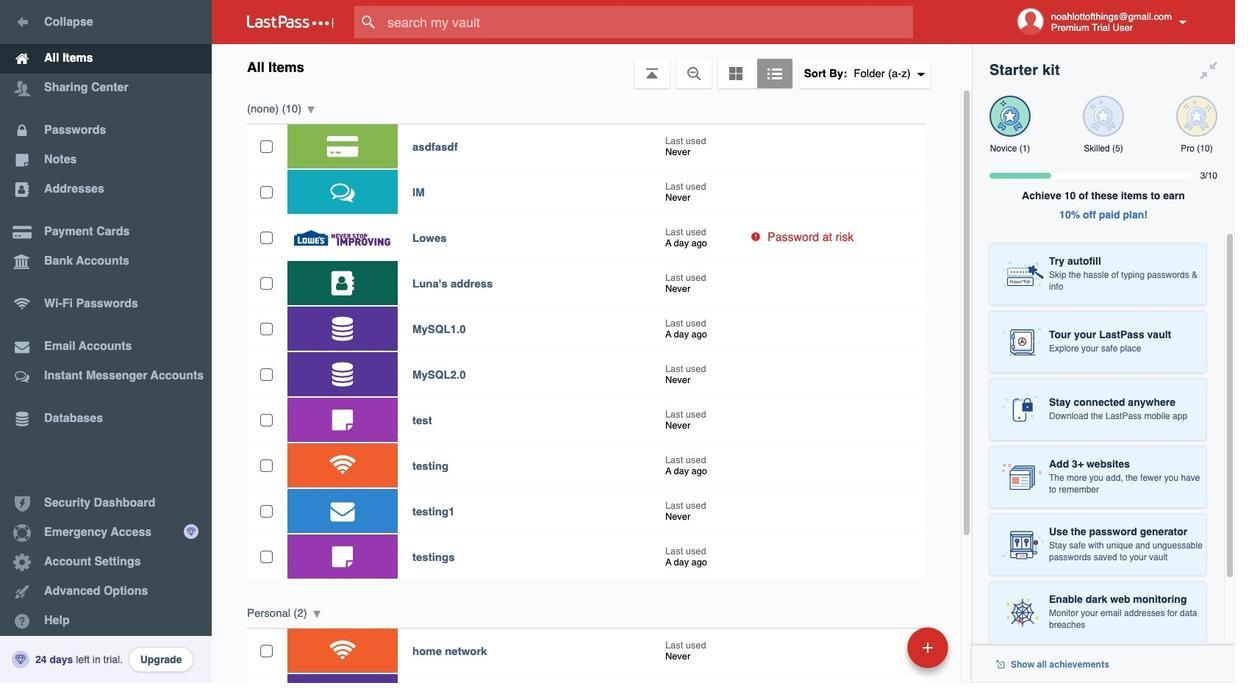 Task type: locate. For each thing, give the bounding box(es) containing it.
Search search field
[[355, 6, 942, 38]]

lastpass image
[[247, 15, 334, 29]]



Task type: vqa. For each thing, say whether or not it's contained in the screenshot.
dialog
no



Task type: describe. For each thing, give the bounding box(es) containing it.
search my vault text field
[[355, 6, 942, 38]]

main navigation navigation
[[0, 0, 212, 683]]

new item navigation
[[807, 623, 958, 683]]

new item element
[[807, 627, 954, 669]]

vault options navigation
[[212, 44, 972, 88]]



